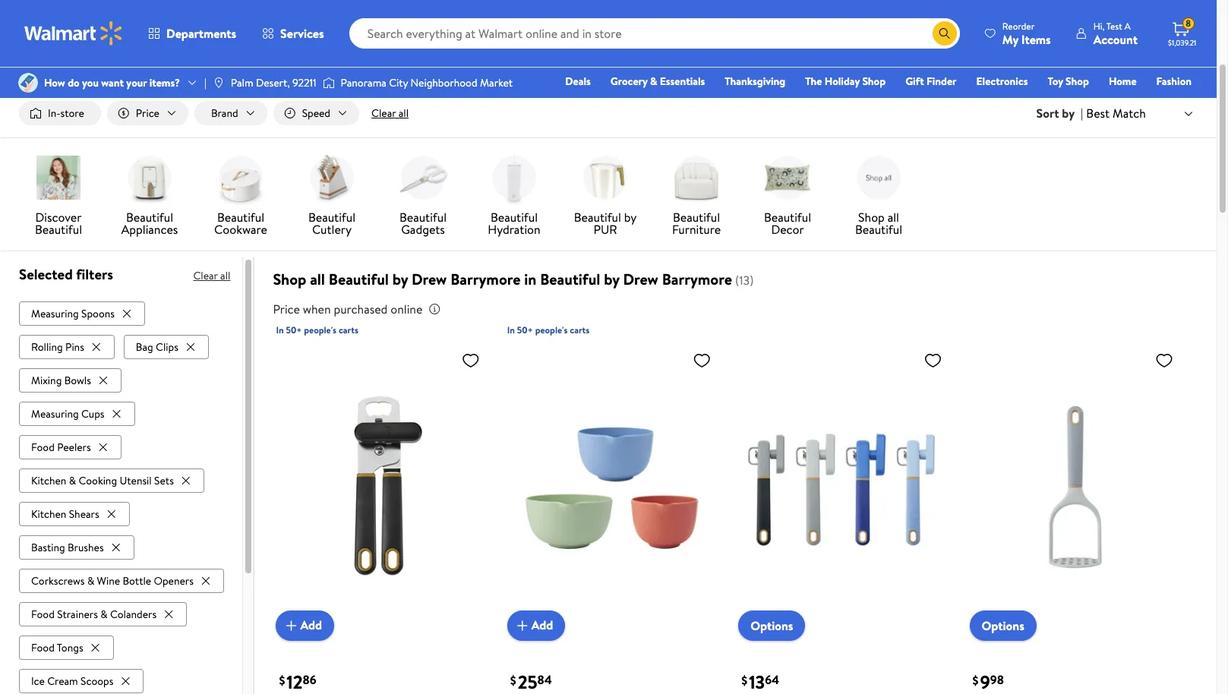 Task type: describe. For each thing, give the bounding box(es) containing it.
appliances
[[121, 221, 178, 238]]

kitchen for kitchen & cooking utensil sets
[[31, 473, 66, 488]]

add button for 84
[[507, 610, 565, 641]]

by inside sort and filter section element
[[1062, 105, 1075, 122]]

1 drew from the left
[[412, 269, 447, 289]]

walmart+ link
[[1140, 94, 1199, 111]]

beautiful inside discover beautiful "link"
[[35, 221, 82, 238]]

spoons
[[81, 306, 115, 321]]

walmart image
[[24, 21, 123, 46]]

when
[[303, 301, 331, 318]]

a
[[1125, 19, 1131, 32]]

beautiful decor image
[[760, 150, 815, 205]]

84
[[537, 672, 552, 688]]

1 barrymore from the left
[[451, 269, 521, 289]]

one debit
[[1075, 95, 1127, 110]]

food for food tongs
[[31, 640, 55, 655]]

basting brushes
[[31, 540, 104, 555]]

openers
[[154, 573, 194, 588]]

beautiful hydration image
[[487, 150, 542, 205]]

electronics
[[976, 74, 1028, 89]]

food tongs
[[31, 640, 83, 655]]

beautiful inside beautiful appliances
[[126, 209, 173, 226]]

beautiful inside beautiful furniture
[[673, 209, 720, 226]]

shop up the 'when'
[[273, 269, 306, 289]]

bowls
[[64, 373, 91, 388]]

measuring for measuring spoons
[[31, 306, 79, 321]]

mixing
[[31, 373, 62, 388]]

gadgets
[[401, 221, 445, 238]]

walmart+
[[1146, 95, 1192, 110]]

wine
[[97, 573, 120, 588]]

toy shop
[[1048, 74, 1089, 89]]

beautiful hydration link
[[475, 150, 554, 239]]

market
[[480, 75, 513, 90]]

options link for 64
[[738, 610, 805, 641]]

cooking
[[79, 473, 117, 488]]

grocery & essentials link
[[604, 73, 712, 90]]

you
[[82, 75, 99, 90]]

furniture
[[672, 221, 721, 238]]

items
[[1021, 31, 1051, 47]]

hi, test a account
[[1093, 19, 1138, 47]]

beautiful can opener with built in bottle opener in black sesame, 1 can opener by drew barrymore image
[[276, 345, 486, 629]]

shop inside shop all beautiful
[[858, 209, 885, 226]]

clips
[[156, 339, 178, 355]]

| inside sort and filter section element
[[1081, 105, 1083, 122]]

shop right holiday
[[862, 74, 886, 89]]

the
[[805, 74, 822, 89]]

pur
[[593, 221, 617, 238]]

panorama city neighborhood market
[[341, 75, 513, 90]]

account
[[1093, 31, 1138, 47]]

holiday
[[825, 74, 860, 89]]

brand
[[211, 106, 238, 121]]

discover beautiful link
[[19, 150, 98, 239]]

shop all beautiful by drew barrymore in beautiful by drew barrymore (13)
[[273, 269, 754, 289]]

basting
[[31, 540, 65, 555]]

 image for palm
[[213, 77, 225, 89]]

gift finder link
[[899, 73, 963, 90]]

1 vertical spatial clear all button
[[193, 264, 230, 288]]

strainers
[[57, 607, 98, 622]]

thanksgiving
[[725, 74, 786, 89]]

beautiful cookware link
[[201, 150, 280, 239]]

(13)
[[735, 272, 754, 289]]

food for food peelers
[[31, 440, 55, 455]]

food peelers button
[[19, 435, 121, 459]]

price for price
[[136, 106, 159, 121]]

kitchen shears
[[31, 506, 99, 522]]

in-
[[48, 106, 60, 121]]

options for 98
[[982, 617, 1024, 634]]

food peelers
[[31, 440, 91, 455]]

beautiful furniture
[[672, 209, 721, 238]]

1382084 home beautiful by drew spring fy23 cookware image
[[213, 150, 268, 205]]

electronics link
[[970, 73, 1035, 90]]

measuring spoons list item
[[19, 298, 148, 326]]

clear for bottommost clear all button
[[193, 268, 218, 283]]

deals
[[565, 74, 591, 89]]

services button
[[249, 15, 337, 52]]

carts for 86
[[339, 324, 358, 337]]

pins
[[65, 339, 84, 355]]

price for price when purchased online
[[273, 301, 300, 318]]

kitchen shears button
[[19, 502, 130, 526]]

beautiful gadgets
[[399, 209, 447, 238]]

beautiful furniture link
[[657, 150, 736, 239]]

match
[[1113, 105, 1146, 121]]

departments button
[[135, 15, 249, 52]]

food peelers list item
[[19, 432, 124, 459]]

beautiful up purchased
[[329, 269, 389, 289]]

add to favorites list, beautiful can opener with built in bottle opener in black sesame, 1 can opener by drew barrymore image
[[462, 351, 480, 370]]

1382084 home beautiful by drew spring fy23 cutlery image
[[305, 150, 359, 205]]

Search search field
[[349, 18, 960, 49]]

beautiful by pur
[[574, 209, 637, 238]]

beautiful inside beautiful by pur
[[574, 209, 621, 226]]

 image for panorama
[[322, 75, 335, 90]]

filters
[[76, 264, 113, 284]]

people's for 86
[[304, 324, 337, 337]]

items?
[[149, 75, 180, 90]]

mixing bowls list item
[[19, 365, 124, 392]]

online
[[391, 301, 423, 318]]

shears
[[69, 506, 99, 522]]

corkscrews & wine bottle openers
[[31, 573, 194, 588]]

applied filters section element
[[19, 264, 113, 284]]

shop all beautiful link
[[839, 150, 918, 239]]

bag clips
[[136, 339, 178, 355]]

beautiful hydration
[[488, 209, 541, 238]]

beautiful set of 3 bowls; small, medium and large in assorted colors by drew barrymore image
[[507, 345, 717, 629]]

neighborhood
[[411, 75, 477, 90]]

food tongs button
[[19, 636, 114, 660]]

add to favorites list, beautiful potato masher with nylon head in grey smoke by drew barrymore image
[[1155, 351, 1173, 370]]

food strainers & colanders list item
[[19, 599, 190, 626]]

beautiful potato masher with nylon head in grey smoke by drew barrymore image
[[970, 345, 1179, 629]]

corkscrews & wine bottle openers list item
[[19, 566, 227, 593]]

services
[[280, 25, 324, 42]]

98
[[990, 672, 1004, 688]]

shop all beautiful image
[[851, 150, 906, 205]]

brand button
[[194, 101, 267, 125]]

sort and filter section element
[[1, 89, 1216, 138]]

gift finder
[[905, 74, 957, 89]]

options link for 98
[[970, 610, 1037, 641]]

toy shop link
[[1041, 73, 1096, 90]]

beautiful by pur link
[[566, 150, 645, 239]]

by up online
[[392, 269, 408, 289]]

clear for clear all button inside the sort and filter section element
[[371, 106, 396, 121]]

peelers
[[57, 440, 91, 455]]

mixing bowls
[[31, 373, 91, 388]]

home link
[[1102, 73, 1144, 90]]

discover beautiful image
[[31, 150, 86, 205]]

palm
[[231, 75, 253, 90]]

fashion link
[[1150, 73, 1199, 90]]

mixing bowls button
[[19, 368, 121, 392]]

beautiful by pur image
[[578, 150, 633, 205]]

hydration
[[488, 221, 541, 238]]

bag clips list item
[[124, 332, 212, 359]]



Task type: locate. For each thing, give the bounding box(es) containing it.
1 $ from the left
[[279, 672, 285, 689]]

& inside list item
[[87, 573, 94, 588]]

1 people's from the left
[[304, 324, 337, 337]]

all up the 'when'
[[310, 269, 325, 289]]

list containing measuring spoons
[[19, 298, 230, 694]]

add to favorites list, beautiful set of 3 bowls; small, medium and large in assorted colors by drew barrymore image
[[693, 351, 711, 370]]

 image left the 'palm'
[[213, 77, 225, 89]]

1 in from the left
[[276, 324, 284, 337]]

people's for 84
[[535, 324, 568, 337]]

clear all down the city
[[371, 106, 409, 121]]

add for 86
[[300, 617, 322, 634]]

food for food strainers & colanders
[[31, 607, 55, 622]]

by right sort at the right
[[1062, 105, 1075, 122]]

people's down the 'when'
[[304, 324, 337, 337]]

clear all button down the city
[[365, 101, 415, 125]]

rolling pins list item
[[19, 332, 118, 359]]

1 options from the left
[[751, 617, 793, 634]]

0 vertical spatial clear
[[371, 106, 396, 121]]

options up 98
[[982, 617, 1024, 634]]

price down "your"
[[136, 106, 159, 121]]

1 horizontal spatial options
[[982, 617, 1024, 634]]

clear all inside sort and filter section element
[[371, 106, 409, 121]]

add button up 86
[[276, 610, 334, 641]]

$ for 86
[[279, 672, 285, 689]]

people's down in
[[535, 324, 568, 337]]

price button
[[107, 101, 188, 125]]

0 horizontal spatial  image
[[213, 77, 225, 89]]

0 horizontal spatial options link
[[738, 610, 805, 641]]

shop all beautiful
[[855, 209, 902, 238]]

grocery
[[611, 74, 648, 89]]

in
[[524, 269, 537, 289]]

2 food from the top
[[31, 607, 55, 622]]

0 horizontal spatial options
[[751, 617, 793, 634]]

beautiful furniture image
[[669, 150, 724, 205]]

measuring
[[31, 306, 79, 321], [31, 406, 79, 421]]

$ for 64
[[741, 672, 747, 689]]

options link up the 64
[[738, 610, 805, 641]]

 image
[[322, 75, 335, 90], [213, 77, 225, 89]]

best match
[[1086, 105, 1146, 121]]

86
[[303, 672, 316, 688]]

0 vertical spatial |
[[204, 75, 206, 90]]

beautiful
[[126, 209, 173, 226], [217, 209, 264, 226], [308, 209, 356, 226], [399, 209, 447, 226], [491, 209, 538, 226], [574, 209, 621, 226], [673, 209, 720, 226], [764, 209, 811, 226], [35, 221, 82, 238], [855, 221, 902, 238], [329, 269, 389, 289], [540, 269, 600, 289]]

basting brushes button
[[19, 535, 134, 560]]

food tongs list item
[[19, 632, 117, 660]]

debit
[[1101, 95, 1127, 110]]

all inside shop all beautiful
[[888, 209, 899, 226]]

2 add from the left
[[531, 617, 553, 634]]

in 50+ people's carts down in
[[507, 324, 590, 337]]

0 horizontal spatial clear
[[193, 268, 218, 283]]

beautiful decor
[[764, 209, 811, 238]]

corkscrews & wine bottle openers button
[[19, 569, 224, 593]]

beautiful down beautiful appliances image on the left
[[126, 209, 173, 226]]

beautiful down the beautiful decor image
[[764, 209, 811, 226]]

& inside button
[[100, 607, 108, 622]]

kitchen down food peelers
[[31, 473, 66, 488]]

add to cart image
[[513, 616, 531, 635]]

food inside button
[[31, 440, 55, 455]]

carts
[[339, 324, 358, 337], [570, 324, 590, 337]]

$ left the 64
[[741, 672, 747, 689]]

2 vertical spatial food
[[31, 640, 55, 655]]

cream
[[47, 674, 78, 689]]

0 horizontal spatial clear all
[[193, 268, 230, 283]]

measuring inside 'button'
[[31, 406, 79, 421]]

beautiful right in
[[540, 269, 600, 289]]

all down the cookware
[[220, 268, 230, 283]]

departments
[[166, 25, 236, 42]]

clear all button inside sort and filter section element
[[365, 101, 415, 125]]

test
[[1106, 19, 1122, 32]]

scoops
[[81, 674, 114, 689]]

0 horizontal spatial add button
[[276, 610, 334, 641]]

by right pur
[[624, 209, 637, 226]]

all down the city
[[398, 106, 409, 121]]

deals link
[[559, 73, 598, 90]]

barrymore left in
[[451, 269, 521, 289]]

one
[[1075, 95, 1098, 110]]

reorder my items
[[1002, 19, 1051, 47]]

| left the 'palm'
[[204, 75, 206, 90]]

0 vertical spatial price
[[136, 106, 159, 121]]

$1,039.21
[[1168, 37, 1196, 48]]

1 kitchen from the top
[[31, 473, 66, 488]]

1 horizontal spatial in
[[507, 324, 515, 337]]

rolling pins
[[31, 339, 84, 355]]

all down shop all beautiful 'image'
[[888, 209, 899, 226]]

clear all
[[371, 106, 409, 121], [193, 268, 230, 283]]

my
[[1002, 31, 1019, 47]]

50+ for 84
[[517, 324, 533, 337]]

shop right 'toy'
[[1066, 74, 1089, 89]]

1 horizontal spatial barrymore
[[662, 269, 732, 289]]

1 horizontal spatial |
[[1081, 105, 1083, 122]]

3 $ from the left
[[741, 672, 747, 689]]

0 vertical spatial measuring
[[31, 306, 79, 321]]

1 vertical spatial clear all
[[193, 268, 230, 283]]

beautiful up the selected filters
[[35, 221, 82, 238]]

beautiful down "1382084 home beautiful by drew spring fy23 cutlery" image
[[308, 209, 356, 226]]

2 kitchen from the top
[[31, 506, 66, 522]]

& left wine
[[87, 573, 94, 588]]

beautiful safety smooth edge can opener, store only item, item and color may vary by location, 1 can opener by drew barrymore image
[[738, 345, 948, 629]]

1 add button from the left
[[276, 610, 334, 641]]

beautiful appliances link
[[110, 150, 189, 239]]

| left best
[[1081, 105, 1083, 122]]

2 in from the left
[[507, 324, 515, 337]]

Walmart Site-Wide search field
[[349, 18, 960, 49]]

1 in 50+ people's carts from the left
[[276, 324, 358, 337]]

1 horizontal spatial people's
[[535, 324, 568, 337]]

add up 86
[[300, 617, 322, 634]]

registry
[[1017, 95, 1056, 110]]

2 barrymore from the left
[[662, 269, 732, 289]]

price left the 'when'
[[273, 301, 300, 318]]

0 horizontal spatial carts
[[339, 324, 358, 337]]

1 horizontal spatial options link
[[970, 610, 1037, 641]]

sort by |
[[1036, 105, 1083, 122]]

0 horizontal spatial clear all button
[[193, 264, 230, 288]]

50+
[[286, 324, 302, 337], [517, 324, 533, 337]]

clear down the cookware
[[193, 268, 218, 283]]

2 options from the left
[[982, 617, 1024, 634]]

shop down shop all beautiful 'image'
[[858, 209, 885, 226]]

beautiful down 1382084 home beautiful by drew spring fy23 gadgets tools image
[[399, 209, 447, 226]]

measuring cups list item
[[19, 399, 138, 426]]

carts for 84
[[570, 324, 590, 337]]

add button up 84
[[507, 610, 565, 641]]

store
[[60, 106, 84, 121]]

beautiful cutlery link
[[292, 150, 371, 239]]

1 vertical spatial measuring
[[31, 406, 79, 421]]

0 horizontal spatial barrymore
[[451, 269, 521, 289]]

food left tongs
[[31, 640, 55, 655]]

0 horizontal spatial people's
[[304, 324, 337, 337]]

& right the grocery
[[650, 74, 657, 89]]

in-store button
[[19, 101, 101, 125]]

clear down the city
[[371, 106, 396, 121]]

1 horizontal spatial drew
[[623, 269, 658, 289]]

1 horizontal spatial in 50+ people's carts
[[507, 324, 590, 337]]

kitchen inside button
[[31, 506, 66, 522]]

registry link
[[1010, 94, 1062, 111]]

fashion registry
[[1017, 74, 1192, 110]]

0 vertical spatial kitchen
[[31, 473, 66, 488]]

kitchen shears list item
[[19, 499, 133, 526]]

selected filters
[[19, 264, 113, 284]]

hi,
[[1093, 19, 1105, 32]]

barrymore left (13)
[[662, 269, 732, 289]]

measuring up food peelers
[[31, 406, 79, 421]]

beautiful inside beautiful cookware
[[217, 209, 264, 226]]

basting brushes list item
[[19, 532, 137, 560]]

beautiful inside shop all beautiful link
[[855, 221, 902, 238]]

measuring for measuring cups
[[31, 406, 79, 421]]

measuring cups
[[31, 406, 104, 421]]

2 add button from the left
[[507, 610, 565, 641]]

2 people's from the left
[[535, 324, 568, 337]]

kitchen inside button
[[31, 473, 66, 488]]

beautiful decor link
[[748, 150, 827, 239]]

0 horizontal spatial in
[[276, 324, 284, 337]]

3 food from the top
[[31, 640, 55, 655]]

by inside beautiful by pur
[[624, 209, 637, 226]]

1 horizontal spatial clear
[[371, 106, 396, 121]]

1 food from the top
[[31, 440, 55, 455]]

measuring up rolling pins
[[31, 306, 79, 321]]

8 $1,039.21
[[1168, 17, 1196, 48]]

0 horizontal spatial in 50+ people's carts
[[276, 324, 358, 337]]

1 horizontal spatial  image
[[322, 75, 335, 90]]

1 horizontal spatial add button
[[507, 610, 565, 641]]

$ for 98
[[973, 672, 979, 689]]

food left strainers
[[31, 607, 55, 622]]

your
[[126, 75, 147, 90]]

2 measuring from the top
[[31, 406, 79, 421]]

speed
[[302, 106, 330, 121]]

1 horizontal spatial carts
[[570, 324, 590, 337]]

beautiful down beautiful furniture image
[[673, 209, 720, 226]]

0 vertical spatial clear all
[[371, 106, 409, 121]]

legal information image
[[429, 303, 441, 315]]

1 vertical spatial price
[[273, 301, 300, 318]]

in 50+ people's carts for 86
[[276, 324, 358, 337]]

measuring inside button
[[31, 306, 79, 321]]

in 50+ people's carts for 84
[[507, 324, 590, 337]]

0 horizontal spatial |
[[204, 75, 206, 90]]

desert,
[[256, 75, 290, 90]]

options link up 98
[[970, 610, 1037, 641]]

in down shop all beautiful by drew barrymore in beautiful by drew barrymore (13)
[[507, 324, 515, 337]]

clear all down the cookware
[[193, 268, 230, 283]]

speed button
[[273, 101, 359, 125]]

1 50+ from the left
[[286, 324, 302, 337]]

ice cream scoops list item
[[19, 666, 147, 693]]

options for 64
[[751, 617, 793, 634]]

beautiful down shop all beautiful 'image'
[[855, 221, 902, 238]]

beautiful appliances image
[[122, 150, 177, 205]]

 image
[[18, 73, 38, 93]]

fashion
[[1156, 74, 1192, 89]]

1 carts from the left
[[339, 324, 358, 337]]

& right strainers
[[100, 607, 108, 622]]

beautiful down beautiful by pur image
[[574, 209, 621, 226]]

0 horizontal spatial price
[[136, 106, 159, 121]]

kitchen & cooking utensil sets
[[31, 473, 174, 488]]

add
[[300, 617, 322, 634], [531, 617, 553, 634]]

beautiful inside beautiful cutlery link
[[308, 209, 356, 226]]

grocery & essentials
[[611, 74, 705, 89]]

in for 86
[[276, 324, 284, 337]]

ice cream scoops
[[31, 674, 114, 689]]

1 add from the left
[[300, 617, 322, 634]]

& for kitchen
[[69, 473, 76, 488]]

in
[[276, 324, 284, 337], [507, 324, 515, 337]]

0 horizontal spatial 50+
[[286, 324, 302, 337]]

bag
[[136, 339, 153, 355]]

the holiday shop
[[805, 74, 886, 89]]

food inside food strainers & colanders button
[[31, 607, 55, 622]]

50+ down price when purchased online
[[286, 324, 302, 337]]

beautiful down 1382084 home beautiful by drew spring fy23 cookware image
[[217, 209, 264, 226]]

rolling
[[31, 339, 63, 355]]

food
[[31, 440, 55, 455], [31, 607, 55, 622], [31, 640, 55, 655]]

beautiful gadgets link
[[384, 150, 463, 239]]

2 in 50+ people's carts from the left
[[507, 324, 590, 337]]

by down pur
[[604, 269, 620, 289]]

4 $ from the left
[[973, 672, 979, 689]]

0 horizontal spatial drew
[[412, 269, 447, 289]]

in down price when purchased online
[[276, 324, 284, 337]]

add button
[[276, 610, 334, 641], [507, 610, 565, 641]]

add button for 86
[[276, 610, 334, 641]]

rolling pins button
[[19, 335, 115, 359]]

beautiful inside beautiful hydration
[[491, 209, 538, 226]]

drew up the legal information image
[[412, 269, 447, 289]]

all inside sort and filter section element
[[398, 106, 409, 121]]

clear all button down the cookware
[[193, 264, 230, 288]]

2 drew from the left
[[623, 269, 658, 289]]

2 options link from the left
[[970, 610, 1037, 641]]

all
[[398, 106, 409, 121], [888, 209, 899, 226], [220, 268, 230, 283], [310, 269, 325, 289]]

beautiful inside beautiful decor 'link'
[[764, 209, 811, 226]]

in 50+ people's carts
[[276, 324, 358, 337], [507, 324, 590, 337]]

1 measuring from the top
[[31, 306, 79, 321]]

0 vertical spatial food
[[31, 440, 55, 455]]

finder
[[927, 74, 957, 89]]

1 vertical spatial kitchen
[[31, 506, 66, 522]]

corkscrews
[[31, 573, 85, 588]]

8
[[1186, 17, 1191, 30]]

1382084 home beautiful by drew spring fy23 gadgets tools image
[[396, 150, 450, 205]]

kitchen & cooking utensil sets list item
[[19, 465, 207, 493]]

food inside food tongs button
[[31, 640, 55, 655]]

add up 84
[[531, 617, 553, 634]]

food left peelers on the left of page
[[31, 440, 55, 455]]

beautiful down beautiful hydration image
[[491, 209, 538, 226]]

selected
[[19, 264, 73, 284]]

1 vertical spatial food
[[31, 607, 55, 622]]

price inside price dropdown button
[[136, 106, 159, 121]]

1 horizontal spatial clear all
[[371, 106, 409, 121]]

1 vertical spatial clear
[[193, 268, 218, 283]]

kitchen up basting
[[31, 506, 66, 522]]

1 horizontal spatial clear all button
[[365, 101, 415, 125]]

bottle
[[123, 573, 151, 588]]

shop
[[862, 74, 886, 89], [1066, 74, 1089, 89], [858, 209, 885, 226], [273, 269, 306, 289]]

add to favorites list, beautiful safety smooth edge can opener, store only item, item and color may vary by location, 1 can opener by drew barrymore image
[[924, 351, 942, 370]]

 image right 92211
[[322, 75, 335, 90]]

beautiful inside beautiful gadgets "link"
[[399, 209, 447, 226]]

clear
[[371, 106, 396, 121], [193, 268, 218, 283]]

1 horizontal spatial 50+
[[517, 324, 533, 337]]

0 horizontal spatial add
[[300, 617, 322, 634]]

1 vertical spatial |
[[1081, 105, 1083, 122]]

options up the 64
[[751, 617, 793, 634]]

50+ for 86
[[286, 324, 302, 337]]

2 50+ from the left
[[517, 324, 533, 337]]

search icon image
[[939, 27, 951, 39]]

2 carts from the left
[[570, 324, 590, 337]]

do
[[68, 75, 80, 90]]

thanksgiving link
[[718, 73, 792, 90]]

0 vertical spatial clear all button
[[365, 101, 415, 125]]

$ left 98
[[973, 672, 979, 689]]

tongs
[[57, 640, 83, 655]]

2 $ from the left
[[510, 672, 516, 689]]

add for 84
[[531, 617, 553, 634]]

1 horizontal spatial add
[[531, 617, 553, 634]]

ice cream scoops button
[[19, 669, 144, 693]]

drew down beautiful by pur
[[623, 269, 658, 289]]

$ for 84
[[510, 672, 516, 689]]

kitchen for kitchen shears
[[31, 506, 66, 522]]

city
[[389, 75, 408, 90]]

how do you want your items?
[[44, 75, 180, 90]]

in 50+ people's carts down the 'when'
[[276, 324, 358, 337]]

colanders
[[110, 607, 157, 622]]

50+ down in
[[517, 324, 533, 337]]

& for grocery
[[650, 74, 657, 89]]

1 options link from the left
[[738, 610, 805, 641]]

& for corkscrews
[[87, 573, 94, 588]]

clear inside sort and filter section element
[[371, 106, 396, 121]]

add to cart image
[[282, 616, 300, 635]]

home
[[1109, 74, 1137, 89]]

& left cooking at the bottom of page
[[69, 473, 76, 488]]

in for 84
[[507, 324, 515, 337]]

$ left 84
[[510, 672, 516, 689]]

92211
[[292, 75, 316, 90]]

$ left 86
[[279, 672, 285, 689]]

64
[[765, 672, 779, 688]]

1 horizontal spatial price
[[273, 301, 300, 318]]

list
[[19, 298, 230, 694]]



Task type: vqa. For each thing, say whether or not it's contained in the screenshot.
Food for Food Peelers
yes



